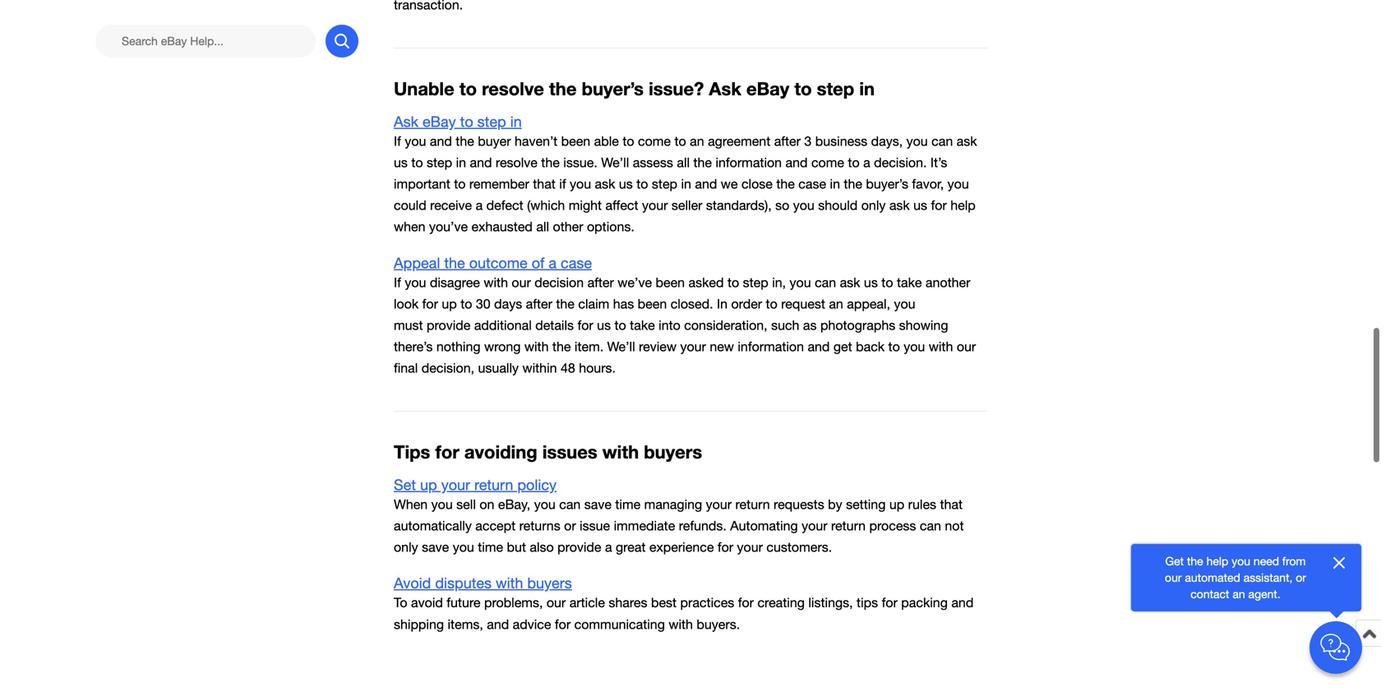 Task type: describe. For each thing, give the bounding box(es) containing it.
with right issues
[[602, 441, 639, 463]]

to up ask ebay to step in link
[[459, 78, 477, 100]]

to down business
[[848, 155, 860, 170]]

creating
[[758, 595, 805, 611]]

disagree
[[430, 275, 480, 290]]

an inside get the help you need from our automated assistant, or contact an agent.
[[1233, 587, 1245, 601]]

step inside appeal the outcome of a case if you disagree with our decision after we've been asked to step in, you can ask us to take another look for up to 30 days after the claim has been closed. in order to request an appeal, you must provide additional details for us to take into consideration, such as photographs showing there's nothing wrong with the item. we'll review your new information and get back to you with our final decision, usually within 48 hours.
[[743, 275, 769, 290]]

for up item.
[[578, 318, 593, 333]]

0 horizontal spatial take
[[630, 318, 655, 333]]

if
[[559, 176, 566, 192]]

items,
[[448, 617, 483, 632]]

the down "agreement"
[[694, 155, 712, 170]]

decision.
[[874, 155, 927, 170]]

setting
[[846, 497, 886, 512]]

avoid disputes with buyers link
[[394, 575, 572, 592]]

affect
[[606, 198, 639, 213]]

days
[[494, 296, 522, 311]]

issue?
[[649, 78, 704, 100]]

consideration,
[[684, 318, 768, 333]]

time
[[615, 497, 641, 512]]

you up automatically
[[431, 497, 453, 512]]

to up important
[[411, 155, 423, 170]]

experience
[[649, 540, 714, 555]]

tips for avoiding issues with buyers
[[394, 441, 702, 463]]

disputes
[[435, 575, 492, 592]]

remember
[[469, 176, 529, 192]]

the up the 48
[[552, 339, 571, 354]]

ask up affect
[[595, 176, 615, 192]]

with inside the avoid disputes with buyers to avoid future problems, our article shares best practices for creating listings, tips for packing and shipping items, and advice for communicating with buyers.
[[496, 575, 523, 592]]

to right able
[[623, 134, 634, 149]]

of
[[532, 254, 545, 272]]

need
[[1254, 555, 1279, 568]]

to up "3" in the right of the page
[[795, 78, 812, 100]]

1 vertical spatial been
[[656, 275, 685, 290]]

you up disputes
[[453, 540, 474, 555]]

you inside get the help you need from our automated assistant, or contact an agent.
[[1232, 555, 1251, 568]]

step up buyer
[[477, 113, 506, 130]]

assistant,
[[1244, 571, 1293, 585]]

that inside ask ebay to step in if you and the buyer haven't been able to come to an agreement after 3 business days, you can ask us to step in and resolve the issue. we'll assess all the information and come to a decision. it's important to remember that if you ask us to step in and we close the case in the buyer's favor, you could receive a defect (which might affect your seller standards), so you should only ask us for help when you've exhausted all other options.
[[533, 176, 556, 192]]

the inside get the help you need from our automated assistant, or contact an agent.
[[1187, 555, 1203, 568]]

step up important
[[427, 155, 452, 170]]

to down in,
[[766, 296, 778, 311]]

1 horizontal spatial save
[[584, 497, 612, 512]]

avoid future problems,
[[411, 595, 543, 611]]

defect
[[486, 198, 523, 213]]

your down automating
[[737, 540, 763, 555]]

within
[[522, 361, 557, 376]]

close
[[742, 176, 773, 192]]

can down rules
[[920, 518, 941, 534]]

details
[[535, 318, 574, 333]]

a inside appeal the outcome of a case if you disagree with our decision after we've been asked to step in, you can ask us to take another look for up to 30 days after the claim has been closed. in order to request an appeal, you must provide additional details for us to take into consideration, such as photographs showing there's nothing wrong with the item. we'll review your new information and get back to you with our final decision, usually within 48 hours.
[[549, 254, 557, 272]]

to up remember
[[460, 113, 473, 130]]

the up should
[[844, 176, 862, 192]]

back
[[856, 339, 885, 354]]

in up should
[[830, 176, 840, 192]]

we've
[[618, 275, 652, 290]]

seller
[[672, 198, 703, 213]]

ask down decision.
[[889, 198, 910, 213]]

photographs
[[821, 318, 896, 333]]

can up returns or
[[559, 497, 581, 512]]

unable
[[394, 78, 454, 100]]

haven't
[[515, 134, 558, 149]]

must provide
[[394, 318, 471, 333]]

to up "appeal,"
[[882, 275, 893, 290]]

for inside set up your return policy when you sell on ebay, you can save time managing your return requests by setting up rules that automatically accept returns or issue immediate refunds. automating your return process can not only save you time but also provide a great experience for your customers.
[[718, 540, 734, 555]]

resolve inside ask ebay to step in if you and the buyer haven't been able to come to an agreement after 3 business days, you can ask us to step in and resolve the issue. we'll assess all the information and come to a decision. it's important to remember that if you ask us to step in and we close the case in the buyer's favor, you could receive a defect (which might affect your seller standards), so you should only ask us for help when you've exhausted all other options.
[[496, 155, 538, 170]]

business
[[815, 134, 868, 149]]

get the help you need from our automated assistant, or contact an agent.
[[1165, 555, 1306, 601]]

rules
[[908, 497, 937, 512]]

not
[[945, 518, 964, 534]]

you up showing
[[894, 296, 916, 311]]

automated
[[1185, 571, 1241, 585]]

with down showing
[[929, 339, 953, 354]]

as
[[803, 318, 817, 333]]

assess
[[633, 155, 673, 170]]

the up disagree
[[444, 254, 465, 272]]

the up haven't
[[549, 78, 577, 100]]

you down policy
[[534, 497, 556, 512]]

to
[[394, 595, 407, 611]]

agent.
[[1249, 587, 1281, 601]]

us up "appeal,"
[[864, 275, 878, 290]]

time but
[[478, 540, 526, 555]]

favor,
[[912, 176, 944, 192]]

us up affect
[[619, 176, 633, 192]]

on
[[480, 497, 494, 512]]

after inside ask ebay to step in if you and the buyer haven't been able to come to an agreement after 3 business days, you can ask us to step in and resolve the issue. we'll assess all the information and come to a decision. it's important to remember that if you ask us to step in and we close the case in the buyer's favor, you could receive a defect (which might affect your seller standards), so you should only ask us for help when you've exhausted all other options.
[[774, 134, 801, 149]]

0 vertical spatial take
[[897, 275, 922, 290]]

1 horizontal spatial come
[[811, 155, 844, 170]]

your up "refunds."
[[706, 497, 732, 512]]

in down ask ebay to step in link
[[456, 155, 466, 170]]

to down has
[[615, 318, 626, 333]]

decision
[[535, 275, 584, 290]]

and left we on the top right
[[695, 176, 717, 192]]

information and
[[738, 339, 830, 354]]

into
[[659, 318, 681, 333]]

help inside ask ebay to step in if you and the buyer haven't been able to come to an agreement after 3 business days, you can ask us to step in and resolve the issue. we'll assess all the information and come to a decision. it's important to remember that if you ask us to step in and we close the case in the buyer's favor, you could receive a defect (which might affect your seller standards), so you should only ask us for help when you've exhausted all other options.
[[951, 198, 976, 213]]

look
[[394, 296, 419, 311]]

us down favor,
[[914, 198, 928, 213]]

0 horizontal spatial return
[[474, 476, 513, 494]]

ask ebay to step in link
[[394, 113, 522, 130]]

you down showing
[[904, 339, 925, 354]]

unable to resolve the buyer's issue? ask ebay to step in
[[394, 78, 875, 100]]

0 vertical spatial resolve
[[482, 78, 544, 100]]

your up "customers."
[[802, 518, 828, 534]]

final
[[394, 361, 418, 376]]

issues
[[543, 441, 597, 463]]

appeal,
[[847, 296, 890, 311]]

in up seller
[[681, 176, 691, 192]]

0 vertical spatial ask
[[709, 78, 742, 100]]

shipping
[[394, 617, 444, 632]]

and advice
[[487, 617, 551, 632]]

you right in,
[[790, 275, 811, 290]]

ebay inside ask ebay to step in if you and the buyer haven't been able to come to an agreement after 3 business days, you can ask us to step in and resolve the issue. we'll assess all the information and come to a decision. it's important to remember that if you ask us to step in and we close the case in the buyer's favor, you could receive a defect (which might affect your seller standards), so you should only ask us for help when you've exhausted all other options.
[[423, 113, 456, 130]]

step up business
[[817, 78, 855, 100]]

in up days,
[[860, 78, 875, 100]]

hours.
[[579, 361, 616, 376]]

for right the tips
[[435, 441, 459, 463]]

you've
[[429, 219, 468, 234]]

and down "3" in the right of the page
[[786, 155, 808, 170]]

new
[[710, 339, 734, 354]]

to left 30
[[461, 296, 472, 311]]

when
[[394, 219, 426, 234]]

for inside ask ebay to step in if you and the buyer haven't been able to come to an agreement after 3 business days, you can ask us to step in and resolve the issue. we'll assess all the information and come to a decision. it's important to remember that if you ask us to step in and we close the case in the buyer's favor, you could receive a defect (which might affect your seller standards), so you should only ask us for help when you've exhausted all other options.
[[931, 198, 947, 213]]

and down buyer
[[470, 155, 492, 170]]

you right if
[[570, 176, 591, 192]]

0 horizontal spatial up
[[420, 476, 437, 494]]

the right close
[[776, 176, 795, 192]]

1 horizontal spatial all
[[677, 155, 690, 170]]

get
[[1166, 555, 1184, 568]]

policy
[[517, 476, 557, 494]]

us up important
[[394, 155, 408, 170]]

asked
[[689, 275, 724, 290]]

with down 'outcome'
[[484, 275, 508, 290]]

an inside appeal the outcome of a case if you disagree with our decision after we've been asked to step in, you can ask us to take another look for up to 30 days after the claim has been closed. in order to request an appeal, you must provide additional details for us to take into consideration, such as photographs showing there's nothing wrong with the item. we'll review your new information and get back to you with our final decision, usually within 48 hours.
[[829, 296, 843, 311]]

only inside set up your return policy when you sell on ebay, you can save time managing your return requests by setting up rules that automatically accept returns or issue immediate refunds. automating your return process can not only save you time but also provide a great experience for your customers.
[[394, 540, 418, 555]]

other
[[553, 219, 583, 234]]

order
[[731, 296, 762, 311]]

an inside ask ebay to step in if you and the buyer haven't been able to come to an agreement after 3 business days, you can ask us to step in and resolve the issue. we'll assess all the information and come to a decision. it's important to remember that if you ask us to step in and we close the case in the buyer's favor, you could receive a defect (which might affect your seller standards), so you should only ask us for help when you've exhausted all other options.
[[690, 134, 704, 149]]

in up haven't
[[510, 113, 522, 130]]

review
[[639, 339, 677, 354]]

great
[[616, 540, 646, 555]]

listings, tips
[[809, 595, 878, 611]]

wrong
[[484, 339, 521, 354]]

up inside appeal the outcome of a case if you disagree with our decision after we've been asked to step in, you can ask us to take another look for up to 30 days after the claim has been closed. in order to request an appeal, you must provide additional details for us to take into consideration, such as photographs showing there's nothing wrong with the item. we'll review your new information and get back to you with our final decision, usually within 48 hours.
[[442, 296, 457, 311]]

ask ebay to step in if you and the buyer haven't been able to come to an agreement after 3 business days, you can ask us to step in and resolve the issue. we'll assess all the information and come to a decision. it's important to remember that if you ask us to step in and we close the case in the buyer's favor, you could receive a defect (which might affect your seller standards), so you should only ask us for help when you've exhausted all other options.
[[394, 113, 977, 234]]



Task type: locate. For each thing, give the bounding box(es) containing it.
ebay
[[747, 78, 790, 100], [423, 113, 456, 130]]

1 vertical spatial only
[[394, 540, 418, 555]]

0 vertical spatial ebay
[[747, 78, 790, 100]]

if up look
[[394, 275, 401, 290]]

we'll inside appeal the outcome of a case if you disagree with our decision after we've been asked to step in, you can ask us to take another look for up to 30 days after the claim has been closed. in order to request an appeal, you must provide additional details for us to take into consideration, such as photographs showing there's nothing wrong with the item. we'll review your new information and get back to you with our final decision, usually within 48 hours.
[[607, 339, 635, 354]]

2 horizontal spatial up
[[890, 497, 905, 512]]

requests
[[774, 497, 824, 512]]

0 vertical spatial case
[[799, 176, 826, 192]]

sell
[[456, 497, 476, 512]]

accept
[[475, 518, 516, 534]]

0 vertical spatial that
[[533, 176, 556, 192]]

0 vertical spatial save
[[584, 497, 612, 512]]

if up important
[[394, 134, 401, 149]]

resolve up remember
[[496, 155, 538, 170]]

can up request
[[815, 275, 836, 290]]

the down decision
[[556, 296, 575, 311]]

that inside set up your return policy when you sell on ebay, you can save time managing your return requests by setting up rules that automatically accept returns or issue immediate refunds. automating your return process can not only save you time but also provide a great experience for your customers.
[[940, 497, 963, 512]]

can
[[932, 134, 953, 149], [815, 275, 836, 290], [559, 497, 581, 512], [920, 518, 941, 534]]

only
[[861, 198, 886, 213], [394, 540, 418, 555]]

managing
[[644, 497, 702, 512]]

help inside get the help you need from our automated assistant, or contact an agent.
[[1207, 555, 1229, 568]]

that left if
[[533, 176, 556, 192]]

case up should
[[799, 176, 826, 192]]

2 vertical spatial up
[[890, 497, 905, 512]]

0 vertical spatial if
[[394, 134, 401, 149]]

our down get
[[1165, 571, 1182, 585]]

an left agent.
[[1233, 587, 1245, 601]]

2 vertical spatial return
[[831, 518, 866, 534]]

avoid disputes with buyers to avoid future problems, our article shares best practices for creating listings, tips for packing and shipping items, and advice for communicating with buyers.
[[394, 575, 974, 632]]

you left need
[[1232, 555, 1251, 568]]

return up on
[[474, 476, 513, 494]]

1 horizontal spatial help
[[1207, 555, 1229, 568]]

ask down unable
[[394, 113, 419, 130]]

buyer's
[[582, 78, 644, 100], [866, 176, 909, 192]]

standards), so
[[706, 198, 790, 213]]

1 vertical spatial save
[[422, 540, 449, 555]]

2 vertical spatial after
[[526, 296, 552, 311]]

in
[[717, 296, 728, 311]]

the right get
[[1187, 555, 1203, 568]]

showing
[[899, 318, 948, 333]]

practices
[[680, 595, 734, 611]]

buyer's up able
[[582, 78, 644, 100]]

a right of
[[549, 254, 557, 272]]

(which
[[527, 198, 565, 213]]

only inside ask ebay to step in if you and the buyer haven't been able to come to an agreement after 3 business days, you can ask us to step in and resolve the issue. we'll assess all the information and come to a decision. it's important to remember that if you ask us to step in and we close the case in the buyer's favor, you could receive a defect (which might affect your seller standards), so you should only ask us for help when you've exhausted all other options.
[[861, 198, 886, 213]]

0 vertical spatial buyers
[[644, 441, 702, 463]]

for communicating with
[[555, 617, 693, 632]]

0 vertical spatial an
[[690, 134, 704, 149]]

buyers inside the avoid disputes with buyers to avoid future problems, our article shares best practices for creating listings, tips for packing and shipping items, and advice for communicating with buyers.
[[527, 575, 572, 592]]

save down automatically
[[422, 540, 449, 555]]

when
[[394, 497, 428, 512]]

come
[[638, 134, 671, 149], [811, 155, 844, 170]]

your left new on the right of page
[[680, 339, 706, 354]]

for down favor,
[[931, 198, 947, 213]]

1 horizontal spatial case
[[799, 176, 826, 192]]

1 vertical spatial if
[[394, 275, 401, 290]]

ask inside ask ebay to step in if you and the buyer haven't been able to come to an agreement after 3 business days, you can ask us to step in and resolve the issue. we'll assess all the information and come to a decision. it's important to remember that if you ask us to step in and we close the case in the buyer's favor, you could receive a defect (which might affect your seller standards), so you should only ask us for help when you've exhausted all other options.
[[394, 113, 419, 130]]

receive
[[430, 198, 472, 213]]

0 horizontal spatial only
[[394, 540, 418, 555]]

our inside get the help you need from our automated assistant, or contact an agent.
[[1165, 571, 1182, 585]]

1 vertical spatial case
[[561, 254, 592, 272]]

0 horizontal spatial after
[[526, 296, 552, 311]]

for inside the avoid disputes with buyers to avoid future problems, our article shares best practices for creating listings, tips for packing and shipping items, and advice for communicating with buyers.
[[738, 595, 754, 611]]

1 horizontal spatial ebay
[[747, 78, 790, 100]]

an left "agreement"
[[690, 134, 704, 149]]

1 horizontal spatial that
[[940, 497, 963, 512]]

case inside appeal the outcome of a case if you disagree with our decision after we've been asked to step in, you can ask us to take another look for up to 30 days after the claim has been closed. in order to request an appeal, you must provide additional details for us to take into consideration, such as photographs showing there's nothing wrong with the item. we'll review your new information and get back to you with our final decision, usually within 48 hours.
[[561, 254, 592, 272]]

exhausted
[[472, 219, 533, 234]]

case
[[799, 176, 826, 192], [561, 254, 592, 272]]

1 vertical spatial ask
[[394, 113, 419, 130]]

you up important
[[405, 134, 426, 149]]

help up 'another'
[[951, 198, 976, 213]]

up down disagree
[[442, 296, 457, 311]]

outcome
[[469, 254, 528, 272]]

take
[[897, 275, 922, 290], [630, 318, 655, 333]]

0 horizontal spatial an
[[690, 134, 704, 149]]

1 vertical spatial up
[[420, 476, 437, 494]]

1 horizontal spatial only
[[861, 198, 886, 213]]

ask right 'issue?' at the top
[[709, 78, 742, 100]]

days,
[[871, 134, 903, 149]]

you left should
[[793, 198, 815, 213]]

buyer
[[478, 134, 511, 149]]

buyers.
[[697, 617, 740, 632]]

1 vertical spatial an
[[829, 296, 843, 311]]

1 horizontal spatial buyers
[[644, 441, 702, 463]]

to down 'issue?' at the top
[[675, 134, 686, 149]]

1 vertical spatial return
[[735, 497, 770, 512]]

able
[[594, 134, 619, 149]]

our down 'another'
[[957, 339, 976, 354]]

important
[[394, 176, 450, 192]]

Search eBay Help... text field
[[95, 25, 316, 58]]

0 horizontal spatial all
[[536, 219, 549, 234]]

after up claim
[[588, 275, 614, 290]]

buyers up managing
[[644, 441, 702, 463]]

you
[[405, 134, 426, 149], [907, 134, 928, 149], [570, 176, 591, 192], [948, 176, 969, 192], [793, 198, 815, 213], [405, 275, 426, 290], [790, 275, 811, 290], [894, 296, 916, 311], [904, 339, 925, 354], [431, 497, 453, 512], [534, 497, 556, 512], [453, 540, 474, 555], [1232, 555, 1251, 568]]

get the help you need from our automated assistant, or contact an agent. tooltip
[[1158, 553, 1314, 603]]

1 vertical spatial come
[[811, 155, 844, 170]]

1 vertical spatial that
[[940, 497, 963, 512]]

help up "automated"
[[1207, 555, 1229, 568]]

0 horizontal spatial case
[[561, 254, 592, 272]]

process
[[870, 518, 916, 534]]

by
[[828, 497, 842, 512]]

0 vertical spatial only
[[861, 198, 886, 213]]

you down appeal
[[405, 275, 426, 290]]

set up your return policy link
[[394, 476, 557, 494]]

and inside the avoid disputes with buyers to avoid future problems, our article shares best practices for creating listings, tips for packing and shipping items, and advice for communicating with buyers.
[[952, 595, 974, 611]]

the down ask ebay to step in link
[[456, 134, 474, 149]]

appeal the outcome of a case if you disagree with our decision after we've been asked to step in, you can ask us to take another look for up to 30 days after the claim has been closed. in order to request an appeal, you must provide additional details for us to take into consideration, such as photographs showing there's nothing wrong with the item. we'll review your new information and get back to you with our final decision, usually within 48 hours.
[[394, 254, 976, 376]]

save up the issue
[[584, 497, 612, 512]]

3
[[804, 134, 812, 149]]

been up into
[[638, 296, 667, 311]]

our left 'article' in the bottom of the page
[[547, 595, 566, 611]]

your inside appeal the outcome of a case if you disagree with our decision after we've been asked to step in, you can ask us to take another look for up to 30 days after the claim has been closed. in order to request an appeal, you must provide additional details for us to take into consideration, such as photographs showing there's nothing wrong with the item. we'll review your new information and get back to you with our final decision, usually within 48 hours.
[[680, 339, 706, 354]]

return up automating
[[735, 497, 770, 512]]

buyers down also provide
[[527, 575, 572, 592]]

in,
[[772, 275, 786, 290]]

0 horizontal spatial buyers
[[527, 575, 572, 592]]

1 horizontal spatial ask
[[709, 78, 742, 100]]

1 horizontal spatial an
[[829, 296, 843, 311]]

1 horizontal spatial return
[[735, 497, 770, 512]]

up right the set
[[420, 476, 437, 494]]

us down claim
[[597, 318, 611, 333]]

shares best
[[609, 595, 677, 611]]

2 vertical spatial an
[[1233, 587, 1245, 601]]

48
[[561, 361, 575, 376]]

an up photographs
[[829, 296, 843, 311]]

2 horizontal spatial return
[[831, 518, 866, 534]]

0 horizontal spatial ebay
[[423, 113, 456, 130]]

us
[[394, 155, 408, 170], [619, 176, 633, 192], [914, 198, 928, 213], [864, 275, 878, 290], [597, 318, 611, 333]]

1 vertical spatial resolve
[[496, 155, 538, 170]]

step up order
[[743, 275, 769, 290]]

been up issue.
[[561, 134, 591, 149]]

0 horizontal spatial buyer's
[[582, 78, 644, 100]]

tips
[[394, 441, 430, 463]]

take left 'another'
[[897, 275, 922, 290]]

your left seller
[[642, 198, 668, 213]]

we
[[721, 176, 738, 192]]

the up if
[[541, 155, 560, 170]]

can inside ask ebay to step in if you and the buyer haven't been able to come to an agreement after 3 business days, you can ask us to step in and resolve the issue. we'll assess all the information and come to a decision. it's important to remember that if you ask us to step in and we close the case in the buyer's favor, you could receive a defect (which might affect your seller standards), so you should only ask us for help when you've exhausted all other options.
[[932, 134, 953, 149]]

after left "3" in the right of the page
[[774, 134, 801, 149]]

0 horizontal spatial ask
[[394, 113, 419, 130]]

0 vertical spatial we'll
[[601, 155, 629, 170]]

your up sell
[[441, 476, 470, 494]]

1 horizontal spatial buyer's
[[866, 176, 909, 192]]

avoiding
[[464, 441, 538, 463]]

issue.
[[563, 155, 598, 170]]

article
[[570, 595, 605, 611]]

nothing
[[436, 339, 481, 354]]

you up decision.
[[907, 134, 928, 149]]

to right back
[[888, 339, 900, 354]]

1 horizontal spatial up
[[442, 296, 457, 311]]

you right favor,
[[948, 176, 969, 192]]

or
[[1296, 571, 1306, 585]]

0 vertical spatial help
[[951, 198, 976, 213]]

0 horizontal spatial come
[[638, 134, 671, 149]]

to up 'receive'
[[454, 176, 466, 192]]

avoid
[[394, 575, 431, 592]]

such
[[771, 318, 800, 333]]

1 horizontal spatial after
[[588, 275, 614, 290]]

refunds.
[[679, 518, 727, 534]]

that up not
[[940, 497, 963, 512]]

1 vertical spatial after
[[588, 275, 614, 290]]

1 vertical spatial buyer's
[[866, 176, 909, 192]]

customers.
[[767, 540, 832, 555]]

been inside ask ebay to step in if you and the buyer haven't been able to come to an agreement after 3 business days, you can ask us to step in and resolve the issue. we'll assess all the information and come to a decision. it's important to remember that if you ask us to step in and we close the case in the buyer's favor, you could receive a defect (which might affect your seller standards), so you should only ask us for help when you've exhausted all other options.
[[561, 134, 591, 149]]

ask inside appeal the outcome of a case if you disagree with our decision after we've been asked to step in, you can ask us to take another look for up to 30 days after the claim has been closed. in order to request an appeal, you must provide additional details for us to take into consideration, such as photographs showing there's nothing wrong with the item. we'll review your new information and get back to you with our final decision, usually within 48 hours.
[[840, 275, 860, 290]]

after up details
[[526, 296, 552, 311]]

if inside ask ebay to step in if you and the buyer haven't been able to come to an agreement after 3 business days, you can ask us to step in and resolve the issue. we'll assess all the information and come to a decision. it's important to remember that if you ask us to step in and we close the case in the buyer's favor, you could receive a defect (which might affect your seller standards), so you should only ask us for help when you've exhausted all other options.
[[394, 134, 401, 149]]

0 horizontal spatial that
[[533, 176, 556, 192]]

for up must provide
[[422, 296, 438, 311]]

1 vertical spatial ebay
[[423, 113, 456, 130]]

1 vertical spatial we'll
[[607, 339, 635, 354]]

a
[[863, 155, 870, 170], [476, 198, 483, 213], [549, 254, 557, 272], [605, 540, 612, 555]]

set up your return policy when you sell on ebay, you can save time managing your return requests by setting up rules that automatically accept returns or issue immediate refunds. automating your return process can not only save you time but also provide a great experience for your customers.
[[394, 476, 964, 555]]

buyer's inside ask ebay to step in if you and the buyer haven't been able to come to an agreement after 3 business days, you can ask us to step in and resolve the issue. we'll assess all the information and come to a decision. it's important to remember that if you ask us to step in and we close the case in the buyer's favor, you could receive a defect (which might affect your seller standards), so you should only ask us for help when you've exhausted all other options.
[[866, 176, 909, 192]]

options.
[[587, 219, 635, 234]]

2 horizontal spatial after
[[774, 134, 801, 149]]

0 horizontal spatial help
[[951, 198, 976, 213]]

1 horizontal spatial take
[[897, 275, 922, 290]]

up
[[442, 296, 457, 311], [420, 476, 437, 494], [890, 497, 905, 512]]

0 horizontal spatial save
[[422, 540, 449, 555]]

a down business
[[863, 155, 870, 170]]

1 vertical spatial all
[[536, 219, 549, 234]]

ebay down unable
[[423, 113, 456, 130]]

2 if from the top
[[394, 275, 401, 290]]

for up buyers.
[[738, 595, 754, 611]]

for packing
[[882, 595, 948, 611]]

0 vertical spatial after
[[774, 134, 801, 149]]

our up the days
[[512, 275, 531, 290]]

2 vertical spatial been
[[638, 296, 667, 311]]

to up the in
[[728, 275, 739, 290]]

a inside set up your return policy when you sell on ebay, you can save time managing your return requests by setting up rules that automatically accept returns or issue immediate refunds. automating your return process can not only save you time but also provide a great experience for your customers.
[[605, 540, 612, 555]]

1 if from the top
[[394, 134, 401, 149]]

could
[[394, 198, 427, 213]]

ebay,
[[498, 497, 531, 512]]

all right assess
[[677, 155, 690, 170]]

resolve
[[482, 78, 544, 100], [496, 155, 538, 170]]

appeal
[[394, 254, 440, 272]]

0 vertical spatial come
[[638, 134, 671, 149]]

1 vertical spatial buyers
[[527, 575, 572, 592]]

can inside appeal the outcome of a case if you disagree with our decision after we've been asked to step in, you can ask us to take another look for up to 30 days after the claim has been closed. in order to request an appeal, you must provide additional details for us to take into consideration, such as photographs showing there's nothing wrong with the item. we'll review your new information and get back to you with our final decision, usually within 48 hours.
[[815, 275, 836, 290]]

and right 'for packing'
[[952, 595, 974, 611]]

been up closed.
[[656, 275, 685, 290]]

to
[[459, 78, 477, 100], [795, 78, 812, 100], [460, 113, 473, 130], [623, 134, 634, 149], [675, 134, 686, 149], [411, 155, 423, 170], [848, 155, 860, 170], [454, 176, 466, 192], [637, 176, 648, 192], [728, 275, 739, 290], [882, 275, 893, 290], [461, 296, 472, 311], [766, 296, 778, 311], [615, 318, 626, 333], [888, 339, 900, 354]]

a left defect
[[476, 198, 483, 213]]

1 vertical spatial help
[[1207, 555, 1229, 568]]

from
[[1283, 555, 1306, 568]]

return down by at bottom
[[831, 518, 866, 534]]

and down ask ebay to step in link
[[430, 134, 452, 149]]

contact
[[1191, 587, 1230, 601]]

0 vertical spatial up
[[442, 296, 457, 311]]

item.
[[575, 339, 604, 354]]

all down (which in the left top of the page
[[536, 219, 549, 234]]

1 vertical spatial take
[[630, 318, 655, 333]]

to down assess
[[637, 176, 648, 192]]

our
[[512, 275, 531, 290], [957, 339, 976, 354], [1165, 571, 1182, 585], [547, 595, 566, 611]]

buyers
[[644, 441, 702, 463], [527, 575, 572, 592]]

ask right days,
[[957, 134, 977, 149]]

we'll inside ask ebay to step in if you and the buyer haven't been able to come to an agreement after 3 business days, you can ask us to step in and resolve the issue. we'll assess all the information and come to a decision. it's important to remember that if you ask us to step in and we close the case in the buyer's favor, you could receive a defect (which might affect your seller standards), so you should only ask us for help when you've exhausted all other options.
[[601, 155, 629, 170]]

30
[[476, 296, 491, 311]]

2 horizontal spatial an
[[1233, 587, 1245, 601]]

0 vertical spatial been
[[561, 134, 591, 149]]

0 vertical spatial buyer's
[[582, 78, 644, 100]]

case inside ask ebay to step in if you and the buyer haven't been able to come to an agreement after 3 business days, you can ask us to step in and resolve the issue. we'll assess all the information and come to a decision. it's important to remember that if you ask us to step in and we close the case in the buyer's favor, you could receive a defect (which might affect your seller standards), so you should only ask us for help when you've exhausted all other options.
[[799, 176, 826, 192]]

0 vertical spatial return
[[474, 476, 513, 494]]

your inside ask ebay to step in if you and the buyer haven't been able to come to an agreement after 3 business days, you can ask us to step in and resolve the issue. we'll assess all the information and come to a decision. it's important to remember that if you ask us to step in and we close the case in the buyer's favor, you could receive a defect (which might affect your seller standards), so you should only ask us for help when you've exhausted all other options.
[[642, 198, 668, 213]]

additional
[[474, 318, 532, 333]]

step down assess
[[652, 176, 678, 192]]

with up within on the bottom of page
[[524, 339, 549, 354]]

usually
[[478, 361, 519, 376]]

only right should
[[861, 198, 886, 213]]

if inside appeal the outcome of a case if you disagree with our decision after we've been asked to step in, you can ask us to take another look for up to 30 days after the claim has been closed. in order to request an appeal, you must provide additional details for us to take into consideration, such as photographs showing there's nothing wrong with the item. we'll review your new information and get back to you with our final decision, usually within 48 hours.
[[394, 275, 401, 290]]

0 vertical spatial all
[[677, 155, 690, 170]]

might
[[569, 198, 602, 213]]

in
[[860, 78, 875, 100], [510, 113, 522, 130], [456, 155, 466, 170], [681, 176, 691, 192], [830, 176, 840, 192]]

appeal the outcome of a case link
[[394, 254, 592, 272]]

up up process
[[890, 497, 905, 512]]

our inside the avoid disputes with buyers to avoid future problems, our article shares best practices for creating listings, tips for packing and shipping items, and advice for communicating with buyers.
[[547, 595, 566, 611]]

agreement
[[708, 134, 771, 149]]

returns or
[[519, 518, 576, 534]]



Task type: vqa. For each thing, say whether or not it's contained in the screenshot.
bottommost "Supplies"
no



